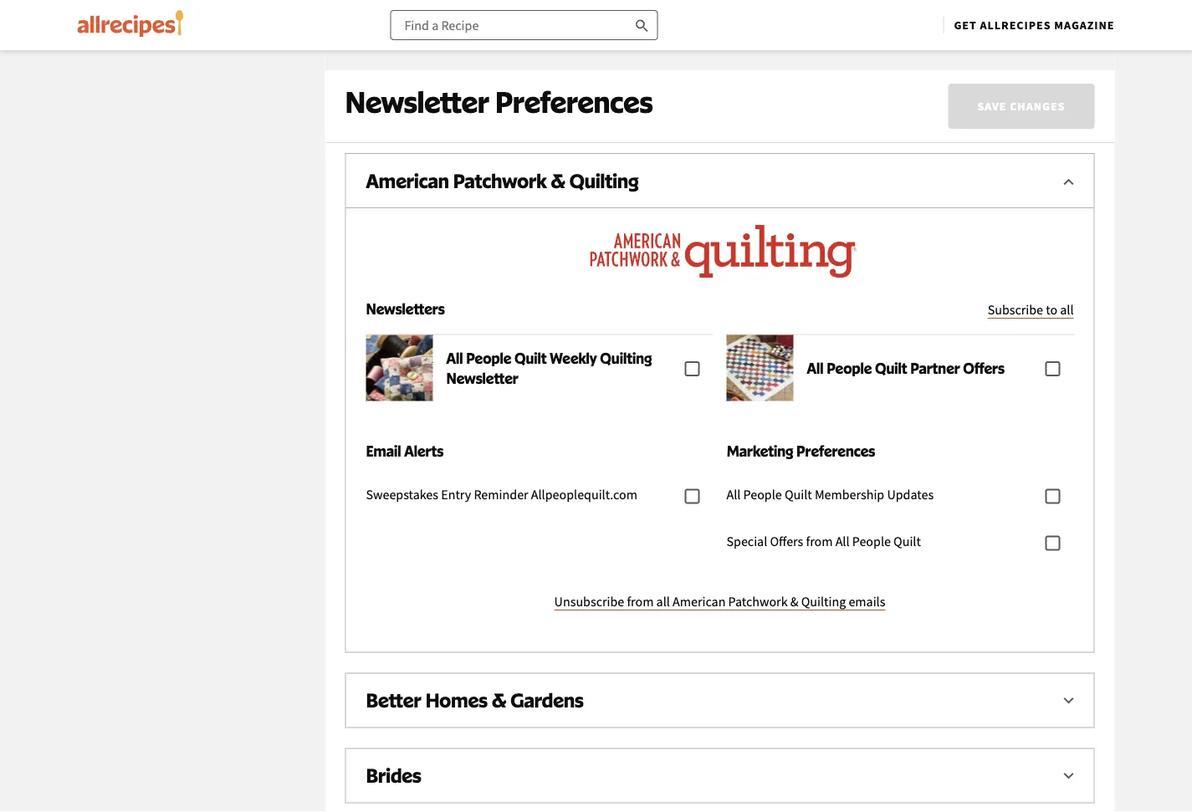 Task type: vqa. For each thing, say whether or not it's contained in the screenshot.
from to the bottom
yes



Task type: locate. For each thing, give the bounding box(es) containing it.
0 vertical spatial preferences
[[495, 84, 653, 120]]

1 horizontal spatial all
[[1060, 302, 1074, 318]]

quilt
[[515, 349, 547, 367], [875, 359, 907, 377], [785, 487, 812, 503], [894, 533, 921, 550]]

offers right special
[[770, 533, 803, 550]]

2 chevron image from the top
[[1059, 767, 1079, 787]]

all
[[1060, 302, 1074, 318], [656, 594, 670, 610]]

newsletters
[[422, 4, 579, 41], [366, 300, 445, 318]]

1 chevron image from the top
[[1059, 692, 1079, 712]]

newsletters up "all people quilt weekly quilting newsletter" image
[[366, 300, 445, 318]]

preferences
[[495, 84, 653, 120], [797, 442, 875, 460]]

2 vertical spatial from
[[627, 594, 654, 610]]

quilt inside the all people quilt weekly quilting newsletter
[[515, 349, 547, 367]]

offers right partner
[[963, 359, 1005, 377]]

newsletter right "all people quilt weekly quilting newsletter" image
[[446, 369, 518, 387]]

quilt for membership
[[785, 487, 812, 503]]

quilt down marketing preferences on the right of the page
[[785, 487, 812, 503]]

preferences up all people quilt membership updates
[[797, 442, 875, 460]]

from
[[509, 56, 539, 75], [806, 533, 833, 550], [627, 594, 654, 610]]

1 vertical spatial quilting
[[600, 349, 652, 367]]

&
[[551, 169, 566, 192], [790, 594, 799, 610], [492, 689, 507, 712]]

1 horizontal spatial offers
[[963, 359, 1005, 377]]

2 horizontal spatial &
[[790, 594, 799, 610]]

quilt down updates
[[894, 533, 921, 550]]

special offers from all people quilt
[[727, 533, 921, 550]]

unsubscribe from all american patchwork & quilting emails
[[554, 594, 886, 610]]

2 chevron image from the top
[[1059, 172, 1079, 192]]

1 vertical spatial patchwork
[[728, 594, 788, 610]]

chevron image
[[1059, 96, 1079, 116], [1059, 172, 1079, 192]]

all right to in the top of the page
[[1060, 302, 1074, 318]]

all
[[446, 349, 463, 367], [807, 359, 824, 377], [727, 487, 741, 503], [836, 533, 850, 550]]

newsletter preferences
[[345, 84, 653, 120]]

2 vertical spatial &
[[492, 689, 507, 712]]

0 vertical spatial chevron image
[[1059, 692, 1079, 712]]

marketing preferences
[[727, 442, 875, 460]]

all inside 'link'
[[1060, 302, 1074, 318]]

newsletter
[[345, 84, 489, 120], [446, 369, 518, 387]]

newsletter down 'more'
[[345, 84, 489, 120]]

1 vertical spatial american
[[673, 594, 726, 610]]

0 vertical spatial &
[[551, 169, 566, 192]]

offers
[[963, 359, 1005, 377], [770, 533, 803, 550]]

1 chevron image from the top
[[1059, 96, 1079, 116]]

people
[[466, 349, 512, 367], [827, 359, 872, 377], [743, 487, 782, 503], [852, 533, 891, 550]]

0 horizontal spatial patchwork
[[453, 169, 547, 192]]

0 vertical spatial american
[[366, 169, 449, 192]]

email alerts
[[366, 442, 444, 460]]

quilting
[[570, 169, 639, 192], [600, 349, 652, 367], [801, 594, 846, 610]]

marketing
[[727, 442, 794, 460]]

email
[[366, 442, 401, 460]]

all for to
[[1060, 302, 1074, 318]]

brides
[[366, 764, 421, 788]]

all people quilt weekly quilting newsletter
[[446, 349, 652, 387]]

patchwork down the newsletter preferences
[[453, 169, 547, 192]]

all right all people quilt partner offers image
[[807, 359, 824, 377]]

gardens
[[511, 689, 584, 712]]

all for all people quilt partner offers
[[807, 359, 824, 377]]

all inside the all people quilt weekly quilting newsletter
[[446, 349, 463, 367]]

0 horizontal spatial from
[[509, 56, 539, 75]]

newsletters up browse more newsletters from trusted brands at meredith
[[422, 4, 579, 41]]

sweepstakes
[[366, 487, 438, 503]]

1 vertical spatial chevron image
[[1059, 767, 1079, 787]]

preferences for marketing preferences
[[797, 442, 875, 460]]

1 vertical spatial newsletter
[[446, 369, 518, 387]]

2 horizontal spatial from
[[806, 533, 833, 550]]

membership
[[815, 487, 885, 503]]

1 horizontal spatial &
[[551, 169, 566, 192]]

allpeoplequilt.com
[[531, 487, 637, 503]]

homes
[[426, 689, 488, 712]]

people for all people quilt weekly quilting newsletter
[[466, 349, 512, 367]]

1 horizontal spatial american
[[673, 594, 726, 610]]

0 vertical spatial chevron image
[[1059, 96, 1079, 116]]

& for quilting
[[551, 169, 566, 192]]

chevron image for better homes & gardens
[[1059, 692, 1079, 712]]

patchwork down special
[[728, 594, 788, 610]]

people inside the all people quilt weekly quilting newsletter
[[466, 349, 512, 367]]

chevron image for american patchwork & quilting
[[1059, 172, 1079, 192]]

1 vertical spatial preferences
[[797, 442, 875, 460]]

from right the unsubscribe
[[627, 594, 654, 610]]

patchwork
[[453, 169, 547, 192], [728, 594, 788, 610]]

all people quilt membership updates
[[727, 487, 934, 503]]

people for all people quilt membership updates
[[743, 487, 782, 503]]

all right the unsubscribe
[[656, 594, 670, 610]]

0 vertical spatial all
[[1060, 302, 1074, 318]]

0 horizontal spatial all
[[656, 594, 670, 610]]

1 horizontal spatial patchwork
[[728, 594, 788, 610]]

& for gardens
[[492, 689, 507, 712]]

quilt left the weekly
[[515, 349, 547, 367]]

agriculture
[[366, 93, 463, 117]]

1 vertical spatial offers
[[770, 533, 803, 550]]

1 horizontal spatial preferences
[[797, 442, 875, 460]]

0 horizontal spatial &
[[492, 689, 507, 712]]

get allrecipes magazine
[[954, 18, 1115, 33]]

newsletter inside the all people quilt weekly quilting newsletter
[[446, 369, 518, 387]]

more
[[345, 4, 416, 41]]

quilt left partner
[[875, 359, 907, 377]]

chevron image
[[1059, 692, 1079, 712], [1059, 767, 1079, 787]]

get allrecipes magazine link
[[954, 18, 1115, 33]]

all right "all people quilt weekly quilting newsletter" image
[[446, 349, 463, 367]]

weekly
[[550, 349, 597, 367]]

all for all people quilt membership updates
[[727, 487, 741, 503]]

0 horizontal spatial american
[[366, 169, 449, 192]]

browse more newsletters from trusted brands at meredith
[[345, 56, 711, 75]]

entry
[[441, 487, 471, 503]]

0 vertical spatial patchwork
[[453, 169, 547, 192]]

updates
[[887, 487, 934, 503]]

american
[[366, 169, 449, 192], [673, 594, 726, 610]]

2 vertical spatial quilting
[[801, 594, 846, 610]]

0 horizontal spatial preferences
[[495, 84, 653, 120]]

1 vertical spatial all
[[656, 594, 670, 610]]

better homes & gardens
[[366, 689, 584, 712]]

preferences down the trusted
[[495, 84, 653, 120]]

american patchwork & quilting
[[366, 169, 639, 192]]

all up special
[[727, 487, 741, 503]]

1 vertical spatial from
[[806, 533, 833, 550]]

from down search text field
[[509, 56, 539, 75]]

from down all people quilt membership updates
[[806, 533, 833, 550]]

1 vertical spatial chevron image
[[1059, 172, 1079, 192]]



Task type: describe. For each thing, give the bounding box(es) containing it.
newsletters
[[432, 56, 506, 75]]

sweepstakes entry reminder allpeoplequilt.com
[[366, 487, 637, 503]]

0 vertical spatial from
[[509, 56, 539, 75]]

people for all people quilt partner offers
[[827, 359, 872, 377]]

reminder
[[474, 487, 528, 503]]

0 vertical spatial quilting
[[570, 169, 639, 192]]

better
[[366, 689, 421, 712]]

unsubscribe from all american patchwork & quilting emails link
[[554, 593, 886, 611]]

all for all people quilt weekly quilting newsletter
[[446, 349, 463, 367]]

alerts
[[404, 442, 444, 460]]

more newsletters
[[345, 4, 579, 41]]

special
[[727, 533, 767, 550]]

at
[[638, 56, 651, 75]]

1 horizontal spatial from
[[627, 594, 654, 610]]

0 vertical spatial offers
[[963, 359, 1005, 377]]

0 horizontal spatial offers
[[770, 533, 803, 550]]

0 vertical spatial newsletters
[[422, 4, 579, 41]]

chevron image for brides
[[1059, 767, 1079, 787]]

1 vertical spatial &
[[790, 594, 799, 610]]

trusted
[[542, 56, 588, 75]]

get
[[954, 18, 977, 33]]

browse
[[345, 56, 392, 75]]

unsubscribe
[[554, 594, 624, 610]]

all down membership
[[836, 533, 850, 550]]

quilting inside the all people quilt weekly quilting newsletter
[[600, 349, 652, 367]]

all people quilt partner offers image
[[727, 335, 794, 402]]

quilt for weekly
[[515, 349, 547, 367]]

quilt for partner
[[875, 359, 907, 377]]

subscribe
[[988, 302, 1043, 318]]

reviews
[[111, 5, 157, 22]]

1 vertical spatial newsletters
[[366, 300, 445, 318]]

chevron image for agriculture
[[1059, 96, 1079, 116]]

subscribe to all
[[988, 302, 1074, 318]]

preferences for newsletter preferences
[[495, 84, 653, 120]]

partner
[[911, 359, 960, 377]]

reviews link
[[77, 0, 312, 34]]

subscribe to all link
[[988, 299, 1074, 321]]

allrecipes
[[980, 18, 1051, 33]]

all people quilt weekly quilting newsletter image
[[366, 335, 433, 402]]

0 vertical spatial newsletter
[[345, 84, 489, 120]]

magazine
[[1054, 18, 1115, 33]]

meredith
[[654, 56, 711, 75]]

all people quilt partner offers
[[807, 359, 1005, 377]]

more
[[395, 56, 429, 75]]

quilting inside unsubscribe from all american patchwork & quilting emails link
[[801, 594, 846, 610]]

Search text field
[[390, 10, 658, 40]]

emails
[[849, 594, 886, 610]]

all for from
[[656, 594, 670, 610]]

brands
[[591, 56, 635, 75]]

to
[[1046, 302, 1058, 318]]



